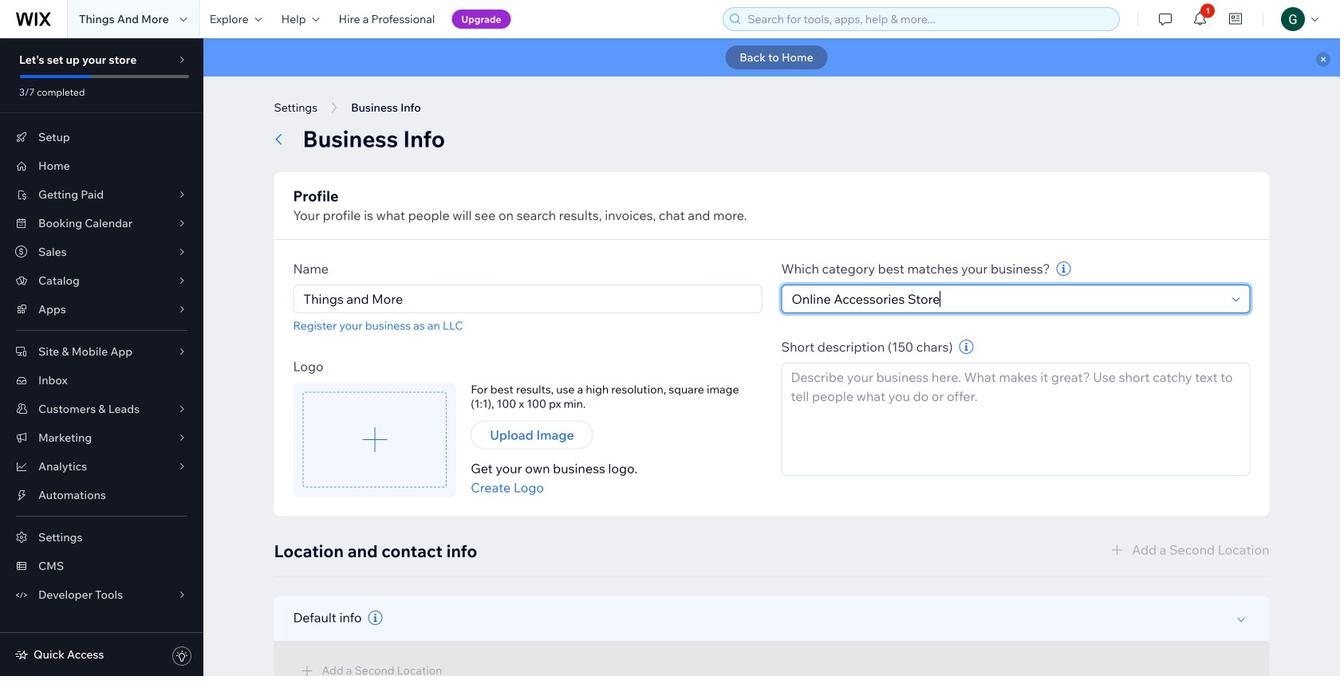 Task type: locate. For each thing, give the bounding box(es) containing it.
Describe your business here. What makes it great? Use short catchy text to tell people what you do or offer. text field
[[782, 363, 1251, 476]]

Enter your business or website type field
[[787, 286, 1228, 313]]

alert
[[204, 38, 1341, 77]]

sidebar element
[[0, 38, 204, 677]]

Search for tools, apps, help & more... field
[[743, 8, 1115, 30]]



Task type: describe. For each thing, give the bounding box(es) containing it.
Type your business name (e.g., Amy's Shoes) field
[[299, 286, 757, 313]]



